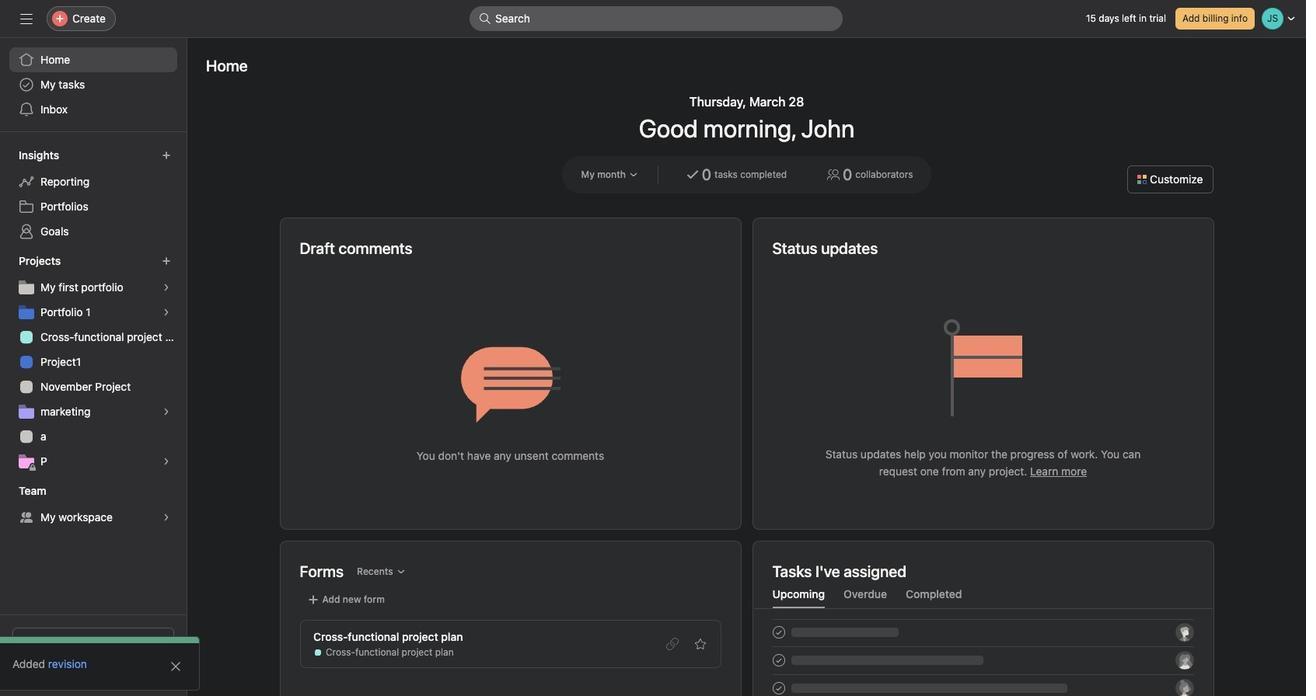 Task type: locate. For each thing, give the bounding box(es) containing it.
list box
[[470, 6, 843, 31]]

teams element
[[0, 477, 187, 533]]

copy form link image
[[666, 638, 679, 651]]

see details, marketing image
[[162, 407, 171, 417]]

insights element
[[0, 142, 187, 247]]

see details, my workspace image
[[162, 513, 171, 523]]

close image
[[170, 661, 182, 673]]

add to favorites image
[[694, 638, 707, 651]]

see details, p image
[[162, 457, 171, 467]]



Task type: describe. For each thing, give the bounding box(es) containing it.
projects element
[[0, 247, 187, 477]]

see details, my first portfolio image
[[162, 283, 171, 292]]

new insights image
[[162, 151, 171, 160]]

global element
[[0, 38, 187, 131]]

hide sidebar image
[[20, 12, 33, 25]]

new project or portfolio image
[[162, 257, 171, 266]]

see details, portfolio 1 image
[[162, 308, 171, 317]]

prominent image
[[479, 12, 491, 25]]



Task type: vqa. For each thing, say whether or not it's contained in the screenshot.
the right section
no



